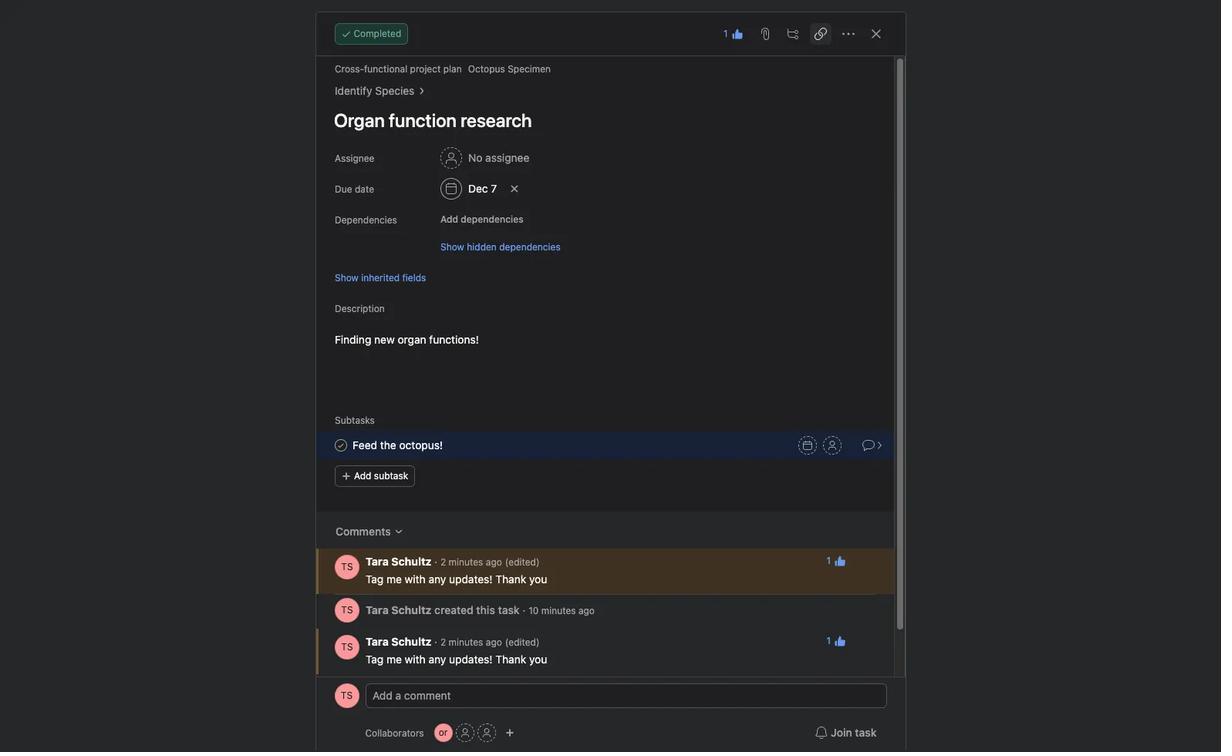 Task type: describe. For each thing, give the bounding box(es) containing it.
identify species link
[[334, 83, 414, 100]]

· for fourth the ts button from the bottom of the organ function research dialog
[[434, 555, 437, 569]]

completed
[[354, 28, 401, 39]]

identify species
[[334, 84, 414, 97]]

1 2 from the top
[[440, 557, 446, 569]]

minutes inside tara schultz created this task · 10 minutes ago
[[541, 605, 575, 617]]

2 ts from the top
[[341, 605, 353, 616]]

add dependencies
[[440, 214, 523, 225]]

tara schultz created this task · 10 minutes ago
[[365, 604, 594, 617]]

you for the 1 'button' to the middle
[[529, 573, 547, 586]]

add for add subtask
[[354, 471, 371, 482]]

cross-functional project plan octopus specimen
[[334, 63, 550, 75]]

1 vertical spatial dependencies
[[499, 241, 560, 253]]

functions!
[[429, 333, 479, 346]]

with for fourth the ts button from the bottom of the organ function research dialog
[[404, 573, 425, 586]]

completed image
[[331, 437, 350, 455]]

assignee
[[485, 151, 529, 164]]

2 tara schultz link from the top
[[365, 604, 431, 617]]

functional
[[364, 63, 407, 75]]

date
[[354, 184, 374, 195]]

tara schultz · 2 minutes ago (edited) for bottom the 1 'button'
[[365, 636, 539, 649]]

assignee
[[334, 153, 374, 164]]

add subtask
[[354, 471, 408, 482]]

me for 3rd the ts button
[[386, 653, 401, 666]]

tara for fourth the ts button from the bottom of the organ function research dialog
[[365, 555, 388, 569]]

show for show hidden dependencies
[[440, 241, 464, 253]]

tag me with any updates! thank you for fourth the ts button from the bottom of the organ function research dialog
[[365, 573, 547, 586]]

main content containing identify species
[[316, 56, 906, 725]]

cross-
[[334, 63, 364, 75]]

attachments: add a file to this task, organ function research image
[[759, 28, 771, 40]]

specimen
[[507, 63, 550, 75]]

show for show inherited fields
[[334, 272, 358, 283]]

dec 7
[[468, 182, 497, 195]]

join task button
[[805, 720, 887, 747]]

2 vertical spatial minutes
[[448, 637, 483, 649]]

join task
[[831, 727, 877, 740]]

task inside button
[[855, 727, 877, 740]]

add for add dependencies
[[440, 214, 458, 225]]

due
[[334, 184, 352, 195]]

3 ts button from the top
[[334, 636, 359, 660]]

species
[[375, 84, 414, 97]]

0 vertical spatial 1 button
[[719, 23, 748, 45]]

subtask
[[374, 471, 408, 482]]

dec 7 button
[[433, 175, 503, 203]]

octopus
[[468, 63, 505, 75]]

me for fourth the ts button from the bottom of the organ function research dialog
[[386, 573, 401, 586]]

1 vertical spatial 1 button
[[821, 551, 850, 572]]

completed button
[[334, 23, 408, 45]]

fields
[[402, 272, 426, 283]]

2 any from the top
[[428, 653, 446, 666]]

4 ts from the top
[[341, 690, 353, 702]]

tag for 3rd the ts button
[[365, 653, 383, 666]]

comments
[[335, 525, 390, 538]]

or button
[[434, 724, 453, 743]]

dependencies
[[334, 214, 397, 226]]

organ
[[397, 333, 426, 346]]

new
[[374, 333, 394, 346]]

4 ts button from the top
[[334, 684, 359, 709]]

show hidden dependencies
[[440, 241, 560, 253]]



Task type: locate. For each thing, give the bounding box(es) containing it.
show left inherited
[[334, 272, 358, 283]]

1 (edited) from the top
[[505, 557, 539, 569]]

1 any from the top
[[428, 573, 446, 586]]

1 button
[[719, 23, 748, 45], [821, 551, 850, 572], [821, 631, 850, 653]]

1 for the 1 'button' to the middle
[[826, 555, 830, 567]]

schultz for bottom the 1 'button'
[[391, 636, 431, 649]]

minutes down created
[[448, 637, 483, 649]]

you
[[529, 573, 547, 586], [529, 653, 547, 666]]

2 tag me with any updates! thank you from the top
[[365, 653, 547, 666]]

2 tara from the top
[[365, 604, 388, 617]]

join
[[831, 727, 852, 740]]

0 vertical spatial show
[[440, 241, 464, 253]]

plan
[[443, 63, 461, 75]]

1 vertical spatial tag me with any updates! thank you
[[365, 653, 547, 666]]

due date
[[334, 184, 374, 195]]

ago right 10
[[578, 605, 594, 617]]

0 vertical spatial you
[[529, 573, 547, 586]]

you for bottom the 1 'button'
[[529, 653, 547, 666]]

2 vertical spatial ·
[[434, 636, 437, 649]]

thank for 3rd the ts button
[[495, 653, 526, 666]]

this
[[476, 604, 495, 617]]

show
[[440, 241, 464, 253], [334, 272, 358, 283]]

dependencies up the 'show hidden dependencies' button
[[460, 214, 523, 225]]

2 ts button from the top
[[334, 599, 359, 623]]

thank
[[495, 573, 526, 586], [495, 653, 526, 666]]

with down 'comments' dropdown button
[[404, 573, 425, 586]]

1 you from the top
[[529, 573, 547, 586]]

1 vertical spatial any
[[428, 653, 446, 666]]

0 vertical spatial 2
[[440, 557, 446, 569]]

0 horizontal spatial task
[[498, 604, 519, 617]]

1 tag me with any updates! thank you from the top
[[365, 573, 547, 586]]

2 vertical spatial ago
[[485, 637, 502, 649]]

1 vertical spatial minutes
[[541, 605, 575, 617]]

project
[[410, 63, 440, 75]]

ago for fourth the ts button from the bottom of the organ function research dialog's tara schultz link
[[485, 557, 502, 569]]

ago for tara schultz link related to 3rd the ts button
[[485, 637, 502, 649]]

2 with from the top
[[404, 653, 425, 666]]

0 vertical spatial schultz
[[391, 555, 431, 569]]

·
[[434, 555, 437, 569], [522, 604, 525, 617], [434, 636, 437, 649]]

2 you from the top
[[529, 653, 547, 666]]

collapse task pane image
[[870, 28, 882, 40]]

(edited)
[[505, 557, 539, 569], [505, 637, 539, 649]]

0 vertical spatial thank
[[495, 573, 526, 586]]

minutes up created
[[448, 557, 483, 569]]

1
[[723, 28, 728, 39], [826, 555, 830, 567], [826, 636, 830, 647]]

0 horizontal spatial show
[[334, 272, 358, 283]]

ago down 'this'
[[485, 637, 502, 649]]

0 vertical spatial 1
[[723, 28, 728, 39]]

1 vertical spatial (edited)
[[505, 637, 539, 649]]

2 thank from the top
[[495, 653, 526, 666]]

schultz left created
[[391, 604, 431, 617]]

1 for the top the 1 'button'
[[723, 28, 728, 39]]

ts
[[341, 562, 353, 573], [341, 605, 353, 616], [341, 642, 353, 653], [341, 690, 353, 702]]

tara schultz · 2 minutes ago (edited) up created
[[365, 555, 539, 569]]

task inside main content
[[498, 604, 519, 617]]

show inherited fields
[[334, 272, 426, 283]]

2 down created
[[440, 637, 446, 649]]

0 vertical spatial tara
[[365, 555, 388, 569]]

0 vertical spatial (edited)
[[505, 557, 539, 569]]

1 ts from the top
[[341, 562, 353, 573]]

updates!
[[449, 573, 492, 586], [449, 653, 492, 666]]

3 tara schultz link from the top
[[365, 636, 431, 649]]

tag for fourth the ts button from the bottom of the organ function research dialog
[[365, 573, 383, 586]]

tara schultz · 2 minutes ago (edited) for the 1 'button' to the middle
[[365, 555, 539, 569]]

2 schultz from the top
[[391, 604, 431, 617]]

me
[[386, 573, 401, 586], [386, 653, 401, 666]]

1 vertical spatial ago
[[578, 605, 594, 617]]

0 vertical spatial add
[[440, 214, 458, 225]]

description
[[334, 303, 384, 315]]

tag
[[365, 573, 383, 586], [365, 653, 383, 666]]

hidden
[[466, 241, 496, 253]]

1 horizontal spatial add
[[440, 214, 458, 225]]

1 horizontal spatial task
[[855, 727, 877, 740]]

show left hidden
[[440, 241, 464, 253]]

dec
[[468, 182, 488, 195]]

1 tag from the top
[[365, 573, 383, 586]]

add
[[440, 214, 458, 225], [354, 471, 371, 482]]

tara schultz · 2 minutes ago (edited)
[[365, 555, 539, 569], [365, 636, 539, 649]]

1 vertical spatial me
[[386, 653, 401, 666]]

no
[[468, 151, 482, 164]]

tara for 3rd the ts button
[[365, 636, 388, 649]]

1 vertical spatial schultz
[[391, 604, 431, 617]]

0 vertical spatial ·
[[434, 555, 437, 569]]

2 2 from the top
[[440, 637, 446, 649]]

tag me with any updates! thank you down created
[[365, 653, 547, 666]]

tara
[[365, 555, 388, 569], [365, 604, 388, 617], [365, 636, 388, 649]]

octopus specimen link
[[468, 63, 550, 75]]

1 vertical spatial 2
[[440, 637, 446, 649]]

2 me from the top
[[386, 653, 401, 666]]

1 vertical spatial add
[[354, 471, 371, 482]]

identify
[[334, 84, 372, 97]]

Task Name text field
[[324, 103, 875, 138]]

1 ts button from the top
[[334, 555, 359, 580]]

show options image
[[860, 557, 869, 566]]

or
[[439, 727, 448, 739]]

1 vertical spatial tara schultz · 2 minutes ago (edited)
[[365, 636, 539, 649]]

any
[[428, 573, 446, 586], [428, 653, 446, 666]]

1 for bottom the 1 'button'
[[826, 636, 830, 647]]

add subtask button
[[334, 466, 415, 488]]

· for 3rd the ts button
[[434, 636, 437, 649]]

2 (edited) from the top
[[505, 637, 539, 649]]

show inherited fields button
[[334, 270, 426, 285]]

minutes right 10
[[541, 605, 575, 617]]

1 with from the top
[[404, 573, 425, 586]]

7
[[490, 182, 497, 195]]

no assignee button
[[433, 144, 536, 172]]

finding
[[334, 333, 371, 346]]

1 me from the top
[[386, 573, 401, 586]]

schultz
[[391, 555, 431, 569], [391, 604, 431, 617], [391, 636, 431, 649]]

tara schultz link
[[365, 555, 431, 569], [365, 604, 431, 617], [365, 636, 431, 649]]

1 vertical spatial task
[[855, 727, 877, 740]]

1 vertical spatial tara schultz link
[[365, 604, 431, 617]]

thank up tara schultz created this task · 10 minutes ago
[[495, 573, 526, 586]]

2 vertical spatial tara
[[365, 636, 388, 649]]

me down 'comments' dropdown button
[[386, 573, 401, 586]]

you up 10
[[529, 573, 547, 586]]

2 vertical spatial schultz
[[391, 636, 431, 649]]

task
[[498, 604, 519, 617], [855, 727, 877, 740]]

show hidden dependencies button
[[440, 240, 560, 253]]

schultz down tara schultz created this task · 10 minutes ago
[[391, 636, 431, 649]]

3 tara from the top
[[365, 636, 388, 649]]

2 up created
[[440, 557, 446, 569]]

with up collaborators
[[404, 653, 425, 666]]

1 schultz from the top
[[391, 555, 431, 569]]

0 vertical spatial task
[[498, 604, 519, 617]]

collaborators
[[365, 728, 424, 739]]

add subtask image
[[786, 28, 799, 40]]

subtasks
[[334, 415, 374, 427]]

2 tara schultz · 2 minutes ago (edited) from the top
[[365, 636, 539, 649]]

Task Name text field
[[352, 437, 442, 454]]

1 tara schultz · 2 minutes ago (edited) from the top
[[365, 555, 539, 569]]

main content
[[316, 56, 906, 725]]

thank down tara schultz created this task · 10 minutes ago
[[495, 653, 526, 666]]

2 vertical spatial 1
[[826, 636, 830, 647]]

1 vertical spatial 1
[[826, 555, 830, 567]]

2
[[440, 557, 446, 569], [440, 637, 446, 649]]

updates! up tara schultz created this task · 10 minutes ago
[[449, 573, 492, 586]]

copy task link image
[[814, 28, 827, 40]]

1 vertical spatial show
[[334, 272, 358, 283]]

any up created
[[428, 573, 446, 586]]

1 vertical spatial ·
[[522, 604, 525, 617]]

tag me with any updates! thank you
[[365, 573, 547, 586], [365, 653, 547, 666]]

1 vertical spatial updates!
[[449, 653, 492, 666]]

minutes
[[448, 557, 483, 569], [541, 605, 575, 617], [448, 637, 483, 649]]

schultz down 'comments' dropdown button
[[391, 555, 431, 569]]

0 vertical spatial me
[[386, 573, 401, 586]]

task right 'this'
[[498, 604, 519, 617]]

tag down 'comments' dropdown button
[[365, 573, 383, 586]]

finding new organ functions!
[[334, 333, 479, 346]]

2 tag from the top
[[365, 653, 383, 666]]

tag me with any updates! thank you for 3rd the ts button
[[365, 653, 547, 666]]

tara schultz link for fourth the ts button from the bottom of the organ function research dialog
[[365, 555, 431, 569]]

0 vertical spatial tag me with any updates! thank you
[[365, 573, 547, 586]]

2 updates! from the top
[[449, 653, 492, 666]]

1 vertical spatial thank
[[495, 653, 526, 666]]

add left subtask
[[354, 471, 371, 482]]

1 vertical spatial you
[[529, 653, 547, 666]]

3 schultz from the top
[[391, 636, 431, 649]]

tag up collaborators
[[365, 653, 383, 666]]

more actions for this task image
[[842, 28, 854, 40]]

dependencies right hidden
[[499, 241, 560, 253]]

(edited) down 10
[[505, 637, 539, 649]]

ago
[[485, 557, 502, 569], [578, 605, 594, 617], [485, 637, 502, 649]]

me up collaborators
[[386, 653, 401, 666]]

0 vertical spatial ago
[[485, 557, 502, 569]]

ago inside tara schultz created this task · 10 minutes ago
[[578, 605, 594, 617]]

ts button
[[334, 555, 359, 580], [334, 599, 359, 623], [334, 636, 359, 660], [334, 684, 359, 709]]

clear due date image
[[510, 184, 519, 194]]

created
[[434, 604, 473, 617]]

tag me with any updates! thank you up created
[[365, 573, 547, 586]]

0 horizontal spatial add
[[354, 471, 371, 482]]

ago up 'this'
[[485, 557, 502, 569]]

task right join
[[855, 727, 877, 740]]

10
[[528, 605, 538, 617]]

· left 10
[[522, 604, 525, 617]]

0 vertical spatial tara schultz · 2 minutes ago (edited)
[[365, 555, 539, 569]]

0 vertical spatial dependencies
[[460, 214, 523, 225]]

no assignee
[[468, 151, 529, 164]]

0 vertical spatial tara schultz link
[[365, 555, 431, 569]]

1 updates! from the top
[[449, 573, 492, 586]]

0 vertical spatial updates!
[[449, 573, 492, 586]]

add or remove collaborators image
[[505, 729, 514, 738]]

(edited) up 10
[[505, 557, 539, 569]]

0 vertical spatial tag
[[365, 573, 383, 586]]

1 vertical spatial with
[[404, 653, 425, 666]]

1 tara schultz link from the top
[[365, 555, 431, 569]]

0 vertical spatial any
[[428, 573, 446, 586]]

2 vertical spatial tara schultz link
[[365, 636, 431, 649]]

1 tara from the top
[[365, 555, 388, 569]]

3 ts from the top
[[341, 642, 353, 653]]

0 vertical spatial minutes
[[448, 557, 483, 569]]

any down created
[[428, 653, 446, 666]]

1 vertical spatial tag
[[365, 653, 383, 666]]

schultz for the 1 'button' to the middle
[[391, 555, 431, 569]]

· down created
[[434, 636, 437, 649]]

tara schultz · 2 minutes ago (edited) down created
[[365, 636, 539, 649]]

add down dec 7 dropdown button
[[440, 214, 458, 225]]

· up created
[[434, 555, 437, 569]]

add dependencies button
[[433, 209, 530, 231]]

updates! down tara schultz created this task · 10 minutes ago
[[449, 653, 492, 666]]

comments button
[[325, 518, 413, 546]]

with
[[404, 573, 425, 586], [404, 653, 425, 666]]

2 vertical spatial 1 button
[[821, 631, 850, 653]]

inherited
[[361, 272, 399, 283]]

dependencies
[[460, 214, 523, 225], [499, 241, 560, 253]]

organ function research dialog
[[316, 12, 906, 753]]

cross-functional project plan link
[[334, 63, 461, 75]]

1 thank from the top
[[495, 573, 526, 586]]

with for 3rd the ts button
[[404, 653, 425, 666]]

Completed checkbox
[[331, 437, 350, 455]]

tara schultz link for 3rd the ts button
[[365, 636, 431, 649]]

thank for fourth the ts button from the bottom of the organ function research dialog
[[495, 573, 526, 586]]

1 vertical spatial tara
[[365, 604, 388, 617]]

you down 10
[[529, 653, 547, 666]]

0 vertical spatial with
[[404, 573, 425, 586]]

1 horizontal spatial show
[[440, 241, 464, 253]]



Task type: vqa. For each thing, say whether or not it's contained in the screenshot.
Add dependencies button
yes



